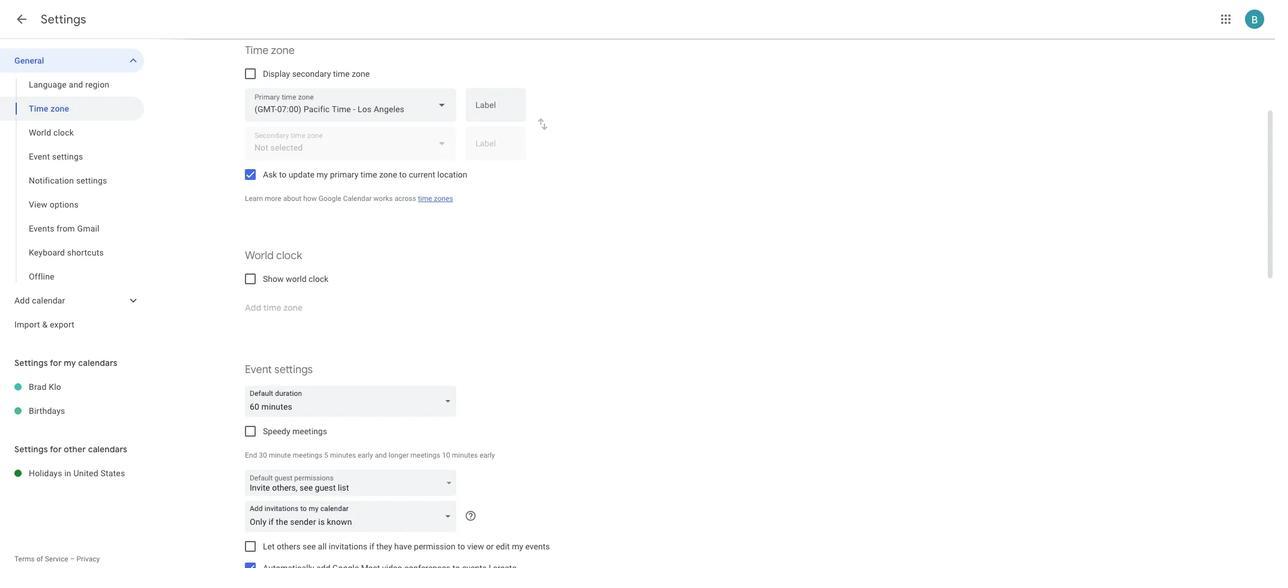 Task type: locate. For each thing, give the bounding box(es) containing it.
service
[[45, 555, 68, 564]]

time zone down language
[[29, 104, 69, 113]]

0 horizontal spatial minutes
[[330, 452, 356, 460]]

zone up display
[[271, 44, 295, 58]]

for left other
[[50, 444, 62, 455]]

calendars for settings for other calendars
[[88, 444, 127, 455]]

1 vertical spatial clock
[[276, 249, 302, 263]]

settings for other calendars
[[14, 444, 127, 455]]

0 vertical spatial time zone
[[245, 44, 295, 58]]

settings up holidays
[[14, 444, 48, 455]]

2 horizontal spatial time
[[418, 195, 432, 203]]

location
[[437, 170, 468, 180]]

1 horizontal spatial guest
[[315, 483, 336, 493]]

0 vertical spatial world
[[29, 128, 51, 138]]

0 vertical spatial settings
[[41, 12, 86, 27]]

minutes right 10
[[452, 452, 478, 460]]

see
[[300, 483, 313, 493], [303, 542, 316, 552]]

guest
[[275, 474, 293, 483], [315, 483, 336, 493]]

holidays in united states tree item
[[0, 462, 144, 486]]

settings up brad at the bottom of the page
[[14, 358, 48, 369]]

2 horizontal spatial to
[[458, 542, 465, 552]]

zone right the secondary
[[352, 69, 370, 79]]

clock up the show world clock
[[276, 249, 302, 263]]

0 horizontal spatial and
[[69, 80, 83, 89]]

time down language
[[29, 104, 48, 113]]

guest up others, at the bottom
[[275, 474, 293, 483]]

1 vertical spatial calendars
[[88, 444, 127, 455]]

group
[[0, 73, 144, 289]]

2 for from the top
[[50, 444, 62, 455]]

1 horizontal spatial to
[[399, 170, 407, 180]]

0 horizontal spatial guest
[[275, 474, 293, 483]]

1 vertical spatial event
[[245, 363, 272, 377]]

see down permissions
[[300, 483, 313, 493]]

world clock up "notification"
[[29, 128, 74, 138]]

1 horizontal spatial world
[[245, 249, 274, 263]]

1 early from the left
[[358, 452, 373, 460]]

time up display
[[245, 44, 269, 58]]

meetings
[[292, 427, 327, 437], [293, 452, 323, 460], [411, 452, 440, 460]]

world clock
[[29, 128, 74, 138], [245, 249, 302, 263]]

&
[[42, 320, 48, 330]]

settings
[[41, 12, 86, 27], [14, 358, 48, 369], [14, 444, 48, 455]]

0 vertical spatial event
[[29, 152, 50, 162]]

0 vertical spatial time
[[333, 69, 350, 79]]

add calendar
[[14, 296, 65, 306]]

zone down language and region
[[51, 104, 69, 113]]

settings for settings for other calendars
[[14, 444, 48, 455]]

tree containing general
[[0, 49, 144, 337]]

0 horizontal spatial to
[[279, 170, 287, 180]]

calendars up brad klo 'tree item' in the left bottom of the page
[[78, 358, 118, 369]]

and left region
[[69, 80, 83, 89]]

of
[[36, 555, 43, 564]]

early right 10
[[480, 452, 495, 460]]

time
[[245, 44, 269, 58], [29, 104, 48, 113]]

about
[[283, 195, 302, 203]]

for up klo
[[50, 358, 62, 369]]

holidays
[[29, 469, 62, 479]]

early up invite others, see guest list dropdown button
[[358, 452, 373, 460]]

0 vertical spatial for
[[50, 358, 62, 369]]

1 vertical spatial my
[[64, 358, 76, 369]]

1 horizontal spatial time
[[245, 44, 269, 58]]

calendars up the states
[[88, 444, 127, 455]]

10
[[442, 452, 450, 460]]

1 for from the top
[[50, 358, 62, 369]]

brad klo
[[29, 383, 61, 392]]

in
[[64, 469, 71, 479]]

0 vertical spatial world clock
[[29, 128, 74, 138]]

1 horizontal spatial minutes
[[452, 452, 478, 460]]

meetings left 10
[[411, 452, 440, 460]]

settings for settings
[[41, 12, 86, 27]]

notification
[[29, 176, 74, 186]]

edit
[[496, 542, 510, 552]]

2 minutes from the left
[[452, 452, 478, 460]]

holidays in united states
[[29, 469, 125, 479]]

1 horizontal spatial event
[[245, 363, 272, 377]]

world
[[29, 128, 51, 138], [245, 249, 274, 263]]

view options
[[29, 200, 79, 210]]

settings
[[52, 152, 83, 162], [76, 176, 107, 186], [274, 363, 313, 377]]

and
[[69, 80, 83, 89], [375, 452, 387, 460]]

1 horizontal spatial my
[[317, 170, 328, 180]]

1 horizontal spatial time zone
[[245, 44, 295, 58]]

0 horizontal spatial event
[[29, 152, 50, 162]]

time left zones
[[418, 195, 432, 203]]

and left longer
[[375, 452, 387, 460]]

learn
[[245, 195, 263, 203]]

0 vertical spatial my
[[317, 170, 328, 180]]

None field
[[245, 88, 456, 122], [245, 386, 461, 417], [245, 501, 461, 533], [245, 88, 456, 122], [245, 386, 461, 417], [245, 501, 461, 533]]

0 horizontal spatial time
[[333, 69, 350, 79]]

more
[[265, 195, 281, 203]]

1 vertical spatial and
[[375, 452, 387, 460]]

2 vertical spatial settings
[[14, 444, 48, 455]]

to left view
[[458, 542, 465, 552]]

1 vertical spatial see
[[303, 542, 316, 552]]

my right edit
[[512, 542, 523, 552]]

0 horizontal spatial time
[[29, 104, 48, 113]]

1 vertical spatial time
[[361, 170, 377, 180]]

ask to update my primary time zone to current location
[[263, 170, 468, 180]]

clock up notification settings
[[53, 128, 74, 138]]

other
[[64, 444, 86, 455]]

clock
[[53, 128, 74, 138], [276, 249, 302, 263], [309, 274, 329, 284]]

have
[[394, 542, 412, 552]]

zone
[[271, 44, 295, 58], [352, 69, 370, 79], [51, 104, 69, 113], [379, 170, 397, 180]]

1 vertical spatial time zone
[[29, 104, 69, 113]]

1 horizontal spatial early
[[480, 452, 495, 460]]

for
[[50, 358, 62, 369], [50, 444, 62, 455]]

group containing language and region
[[0, 73, 144, 289]]

5
[[324, 452, 328, 460]]

go back image
[[14, 12, 29, 26]]

1 vertical spatial for
[[50, 444, 62, 455]]

0 vertical spatial time
[[245, 44, 269, 58]]

time zone up display
[[245, 44, 295, 58]]

0 vertical spatial see
[[300, 483, 313, 493]]

1 vertical spatial time
[[29, 104, 48, 113]]

0 vertical spatial and
[[69, 80, 83, 89]]

see left all
[[303, 542, 316, 552]]

0 horizontal spatial world
[[29, 128, 51, 138]]

0 horizontal spatial event settings
[[29, 152, 83, 162]]

learn more about how google calendar works across time zones
[[245, 195, 453, 203]]

list
[[338, 483, 349, 493]]

to left current
[[399, 170, 407, 180]]

0 horizontal spatial my
[[64, 358, 76, 369]]

world down language
[[29, 128, 51, 138]]

to right 'ask'
[[279, 170, 287, 180]]

options
[[50, 200, 79, 210]]

settings right go back icon at left top
[[41, 12, 86, 27]]

time zone
[[245, 44, 295, 58], [29, 104, 69, 113]]

30
[[259, 452, 267, 460]]

tree
[[0, 49, 144, 337]]

calendars
[[78, 358, 118, 369], [88, 444, 127, 455]]

current
[[409, 170, 435, 180]]

2 vertical spatial my
[[512, 542, 523, 552]]

time
[[333, 69, 350, 79], [361, 170, 377, 180], [418, 195, 432, 203]]

0 horizontal spatial world clock
[[29, 128, 74, 138]]

2 horizontal spatial clock
[[309, 274, 329, 284]]

general tree item
[[0, 49, 144, 73]]

my up brad klo 'tree item' in the left bottom of the page
[[64, 358, 76, 369]]

birthdays
[[29, 407, 65, 416]]

time right the secondary
[[333, 69, 350, 79]]

1 vertical spatial event settings
[[245, 363, 313, 377]]

import
[[14, 320, 40, 330]]

1 vertical spatial world clock
[[245, 249, 302, 263]]

my right update
[[317, 170, 328, 180]]

my
[[317, 170, 328, 180], [64, 358, 76, 369], [512, 542, 523, 552]]

minutes
[[330, 452, 356, 460], [452, 452, 478, 460]]

events
[[525, 542, 550, 552]]

clock right world
[[309, 274, 329, 284]]

world up show
[[245, 249, 274, 263]]

they
[[377, 542, 392, 552]]

time right primary
[[361, 170, 377, 180]]

0 horizontal spatial early
[[358, 452, 373, 460]]

show world clock
[[263, 274, 329, 284]]

world clock up show
[[245, 249, 302, 263]]

klo
[[49, 383, 61, 392]]

minutes right 5
[[330, 452, 356, 460]]

event settings
[[29, 152, 83, 162], [245, 363, 313, 377]]

guest down permissions
[[315, 483, 336, 493]]

0 horizontal spatial time zone
[[29, 104, 69, 113]]

invite
[[250, 483, 270, 493]]

0 horizontal spatial clock
[[53, 128, 74, 138]]

calendars for settings for my calendars
[[78, 358, 118, 369]]

to
[[279, 170, 287, 180], [399, 170, 407, 180], [458, 542, 465, 552]]

1 vertical spatial settings
[[14, 358, 48, 369]]

notification settings
[[29, 176, 107, 186]]

0 vertical spatial calendars
[[78, 358, 118, 369]]

0 vertical spatial clock
[[53, 128, 74, 138]]



Task type: vqa. For each thing, say whether or not it's contained in the screenshot.
fifth row from the bottom
no



Task type: describe. For each thing, give the bounding box(es) containing it.
1 horizontal spatial clock
[[276, 249, 302, 263]]

united
[[74, 469, 98, 479]]

shortcuts
[[67, 248, 104, 258]]

secondary
[[292, 69, 331, 79]]

how
[[303, 195, 317, 203]]

export
[[50, 320, 74, 330]]

let
[[263, 542, 275, 552]]

terms
[[14, 555, 35, 564]]

others
[[277, 542, 301, 552]]

terms of service – privacy
[[14, 555, 100, 564]]

states
[[101, 469, 125, 479]]

2 horizontal spatial my
[[512, 542, 523, 552]]

events from gmail
[[29, 224, 99, 234]]

settings heading
[[41, 12, 86, 27]]

zone up "works"
[[379, 170, 397, 180]]

1 horizontal spatial and
[[375, 452, 387, 460]]

primary
[[330, 170, 359, 180]]

speedy meetings
[[263, 427, 327, 437]]

speedy
[[263, 427, 290, 437]]

2 vertical spatial time
[[418, 195, 432, 203]]

from
[[57, 224, 75, 234]]

settings for my calendars tree
[[0, 375, 144, 423]]

works
[[374, 195, 393, 203]]

google
[[319, 195, 341, 203]]

meetings left 5
[[293, 452, 323, 460]]

view
[[467, 542, 484, 552]]

0 vertical spatial guest
[[275, 474, 293, 483]]

brad
[[29, 383, 47, 392]]

1 horizontal spatial event settings
[[245, 363, 313, 377]]

2 vertical spatial clock
[[309, 274, 329, 284]]

display secondary time zone
[[263, 69, 370, 79]]

minute
[[269, 452, 291, 460]]

terms of service link
[[14, 555, 68, 564]]

invite others, see guest list button
[[245, 471, 456, 500]]

or
[[486, 542, 494, 552]]

1 horizontal spatial world clock
[[245, 249, 302, 263]]

0 vertical spatial settings
[[52, 152, 83, 162]]

view
[[29, 200, 47, 210]]

–
[[70, 555, 75, 564]]

2 vertical spatial settings
[[274, 363, 313, 377]]

permissions
[[294, 474, 334, 483]]

Label for primary time zone. text field
[[476, 101, 516, 118]]

time zones link
[[418, 195, 453, 203]]

keyboard
[[29, 248, 65, 258]]

import & export
[[14, 320, 74, 330]]

language
[[29, 80, 67, 89]]

for for my
[[50, 358, 62, 369]]

time zone inside tree
[[29, 104, 69, 113]]

if
[[370, 542, 374, 552]]

see inside 'default guest permissions invite others, see guest list'
[[300, 483, 313, 493]]

all
[[318, 542, 327, 552]]

1 vertical spatial guest
[[315, 483, 336, 493]]

holidays in united states link
[[29, 462, 144, 486]]

birthdays tree item
[[0, 399, 144, 423]]

display
[[263, 69, 290, 79]]

offline
[[29, 272, 54, 282]]

world clock inside tree
[[29, 128, 74, 138]]

1 minutes from the left
[[330, 452, 356, 460]]

invitations
[[329, 542, 367, 552]]

language and region
[[29, 80, 109, 89]]

for for other
[[50, 444, 62, 455]]

default
[[250, 474, 273, 483]]

0 vertical spatial event settings
[[29, 152, 83, 162]]

world
[[286, 274, 307, 284]]

general
[[14, 56, 44, 65]]

calendar
[[32, 296, 65, 306]]

2 early from the left
[[480, 452, 495, 460]]

others,
[[272, 483, 298, 493]]

add
[[14, 296, 30, 306]]

ask
[[263, 170, 277, 180]]

permission
[[414, 542, 456, 552]]

settings for my calendars
[[14, 358, 118, 369]]

show
[[263, 274, 284, 284]]

keyboard shortcuts
[[29, 248, 104, 258]]

events
[[29, 224, 54, 234]]

privacy
[[77, 555, 100, 564]]

longer
[[389, 452, 409, 460]]

1 horizontal spatial time
[[361, 170, 377, 180]]

1 vertical spatial settings
[[76, 176, 107, 186]]

let others see all invitations if they have permission to view or edit my events
[[263, 542, 550, 552]]

end 30 minute meetings 5 minutes early and longer meetings 10 minutes early
[[245, 452, 495, 460]]

birthdays link
[[29, 399, 144, 423]]

end
[[245, 452, 257, 460]]

default guest permissions invite others, see guest list
[[250, 474, 349, 493]]

across
[[395, 195, 416, 203]]

gmail
[[77, 224, 99, 234]]

region
[[85, 80, 109, 89]]

1 vertical spatial world
[[245, 249, 274, 263]]

privacy link
[[77, 555, 100, 564]]

calendar
[[343, 195, 372, 203]]

brad klo tree item
[[0, 375, 144, 399]]

zones
[[434, 195, 453, 203]]

meetings up 5
[[292, 427, 327, 437]]

event inside tree
[[29, 152, 50, 162]]

update
[[289, 170, 315, 180]]

Label for secondary time zone. text field
[[476, 139, 516, 156]]

settings for settings for my calendars
[[14, 358, 48, 369]]



